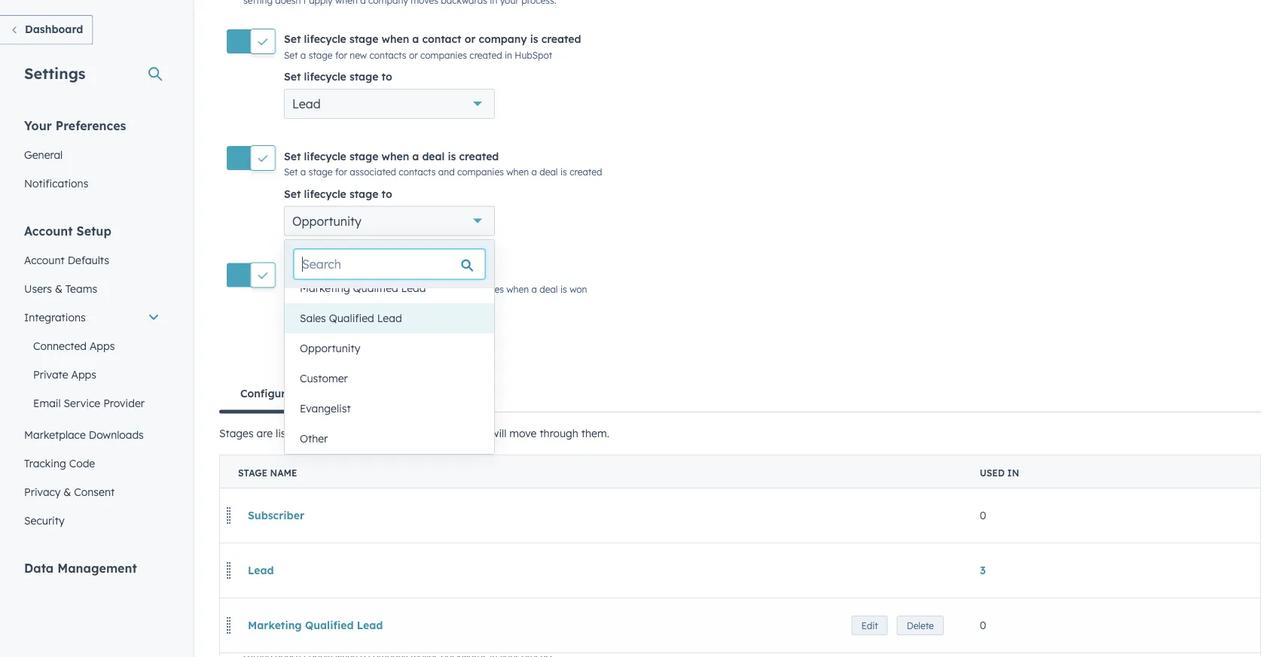 Task type: vqa. For each thing, say whether or not it's contained in the screenshot.
Set Up Two-Factor Authentication (2Fa) Two-Factor Authentication Is An Enhanced Security Measure. Once Enabled, You'Ll Be Required To Give Two Types Of Identification When You Log In To Hubspot. Security Apps, Such As Google Authenticator, And Sm
no



Task type: describe. For each thing, give the bounding box(es) containing it.
private apps
[[33, 368, 96, 381]]

used
[[980, 468, 1005, 479]]

0 vertical spatial or
[[465, 33, 476, 46]]

hubspot
[[515, 50, 553, 61]]

companies inside the set lifecycle stage when a contact or company is created set a stage for new contacts or companies created in hubspot
[[421, 50, 467, 61]]

contacts inside set lifecycle stage when a deal is created set a stage for associated contacts and companies when a deal is created
[[399, 167, 436, 178]]

customer button
[[284, 323, 495, 353]]

qualified inside sales qualified lead button
[[329, 312, 374, 325]]

Search search field
[[294, 249, 485, 280]]

company
[[479, 33, 527, 46]]

customer inside popup button
[[292, 331, 347, 346]]

sales qualified lead button
[[285, 304, 494, 334]]

are
[[257, 427, 273, 440]]

marketplace downloads link
[[15, 421, 169, 450]]

lead for topmost marketing qualified lead button
[[401, 282, 426, 295]]

subscriber button
[[238, 501, 314, 531]]

tracking code link
[[15, 450, 169, 478]]

security link
[[15, 507, 169, 535]]

set lifecycle stage when a deal is created set a stage for associated contacts and companies when a deal is created
[[284, 150, 602, 178]]

account for account defaults
[[24, 254, 65, 267]]

lifecycle inside set lifecycle stage when a deal is won set a stage for associated contacts and companies when a deal is won
[[304, 267, 346, 280]]

teams
[[65, 282, 97, 295]]

& for users
[[55, 282, 62, 295]]

5 set from the top
[[284, 167, 298, 178]]

for inside the set lifecycle stage when a contact or company is created set a stage for new contacts or companies created in hubspot
[[335, 50, 347, 61]]

defaults
[[68, 254, 109, 267]]

your
[[24, 118, 52, 133]]

opportunity button
[[285, 334, 494, 364]]

evangelist
[[300, 402, 351, 416]]

set lifecycle stage to for opportunity
[[284, 187, 392, 200]]

private apps link
[[15, 361, 169, 389]]

to for opportunity
[[382, 187, 392, 200]]

connected apps link
[[15, 332, 169, 361]]

dashboard
[[25, 23, 83, 36]]

stage
[[238, 468, 268, 479]]

other
[[300, 433, 328, 446]]

4 lifecycle from the top
[[304, 187, 346, 200]]

2 lifecycle from the top
[[304, 70, 346, 83]]

lead for sales qualified lead button
[[377, 312, 402, 325]]

when for opportunity
[[382, 150, 409, 163]]

lead inside lead popup button
[[292, 97, 321, 112]]

when for lead
[[382, 33, 409, 46]]

0 vertical spatial won
[[459, 267, 481, 280]]

apps for connected apps
[[90, 339, 115, 353]]

downloads
[[89, 428, 144, 442]]

dashboard link
[[0, 15, 93, 45]]

will
[[491, 427, 507, 440]]

preferences
[[56, 118, 126, 133]]

lead for bottom marketing qualified lead button
[[357, 619, 383, 633]]

when for customer
[[382, 267, 409, 280]]

account setup
[[24, 223, 111, 239]]

stage sales qualified lead is currently in position 4. reorder it by using the up and down arrow keys. element
[[220, 654, 1261, 658]]

notifications
[[24, 177, 88, 190]]

1 set from the top
[[284, 33, 301, 46]]

order
[[336, 427, 362, 440]]

1 vertical spatial marketing qualified lead button
[[238, 611, 393, 641]]

security
[[24, 514, 65, 528]]

used in
[[980, 468, 1020, 479]]

to for lead
[[382, 70, 392, 83]]

1 horizontal spatial won
[[570, 284, 587, 295]]

configure
[[240, 387, 292, 400]]

companies inside set lifecycle stage when a deal is created set a stage for associated contacts and companies when a deal is created
[[457, 167, 504, 178]]

lead button
[[238, 556, 284, 586]]

lead button
[[284, 89, 495, 119]]

connected apps
[[33, 339, 115, 353]]

privacy & consent link
[[15, 478, 169, 507]]

3 button
[[980, 565, 986, 578]]

6 set from the top
[[284, 187, 301, 200]]

subscriber
[[248, 509, 304, 523]]

companies inside set lifecycle stage when a deal is won set a stage for associated contacts and companies when a deal is won
[[457, 284, 504, 295]]

integrations
[[24, 311, 86, 324]]

data management
[[24, 561, 137, 576]]

account defaults link
[[15, 246, 169, 275]]

list box containing marketing qualified lead
[[285, 274, 494, 454]]

0 for stage subscriber is currently in position 1. reorder it by using the up and down arrow keys. element
[[980, 510, 987, 523]]

3
[[980, 565, 986, 578]]

users & teams link
[[15, 275, 169, 303]]

2 set from the top
[[284, 50, 298, 61]]

customer inside button
[[300, 372, 348, 385]]

opportunity button
[[284, 206, 495, 236]]

configure link
[[219, 376, 313, 414]]

them.
[[582, 427, 610, 440]]

opportunity inside popup button
[[292, 214, 362, 229]]

2 vertical spatial in
[[1008, 468, 1020, 479]]

3 set from the top
[[284, 70, 301, 83]]

0 vertical spatial qualified
[[353, 282, 398, 295]]

7 set from the top
[[284, 267, 301, 280]]

marketplace
[[24, 428, 86, 442]]

notifications link
[[15, 169, 169, 198]]

0 for stage marketing qualified lead is currently in position 3. reorder it by using the up and down arrow keys. element
[[980, 620, 987, 633]]

contacts inside set lifecycle stage when a deal is won set a stage for associated contacts and companies when a deal is won
[[399, 284, 436, 295]]

customer button
[[285, 364, 494, 394]]

privacy & consent
[[24, 486, 115, 499]]

settings
[[24, 64, 86, 83]]

code
[[69, 457, 95, 470]]

your preferences
[[24, 118, 126, 133]]

move
[[510, 427, 537, 440]]

for for opportunity
[[335, 167, 347, 178]]

opportunity inside button
[[300, 342, 360, 355]]

users
[[24, 282, 52, 295]]

account setup element
[[15, 223, 169, 535]]



Task type: locate. For each thing, give the bounding box(es) containing it.
1 account from the top
[[24, 223, 73, 239]]

for inside set lifecycle stage when a deal is won set a stage for associated contacts and companies when a deal is won
[[335, 284, 347, 295]]

sales qualified lead
[[300, 312, 402, 325]]

1 associated from the top
[[350, 167, 396, 178]]

associated inside set lifecycle stage when a deal is created set a stage for associated contacts and companies when a deal is created
[[350, 167, 396, 178]]

is inside the set lifecycle stage when a contact or company is created set a stage for new contacts or companies created in hubspot
[[530, 33, 538, 46]]

2 set lifecycle stage to from the top
[[284, 187, 392, 200]]

contact
[[422, 33, 462, 46]]

3 lifecycle from the top
[[304, 150, 346, 163]]

and down evangelist button
[[411, 427, 431, 440]]

0 vertical spatial customer
[[292, 331, 347, 346]]

through
[[540, 427, 579, 440]]

0 vertical spatial set lifecycle stage to
[[284, 70, 392, 83]]

5 lifecycle from the top
[[304, 267, 346, 280]]

general link
[[15, 141, 169, 169]]

marketing
[[300, 282, 350, 295], [248, 619, 302, 633]]

stage subscriber is currently in position 1. reorder it by using the up and down arrow keys. element
[[220, 489, 1261, 544]]

customer down sales
[[292, 331, 347, 346]]

for left new
[[335, 50, 347, 61]]

won
[[459, 267, 481, 280], [570, 284, 587, 295]]

sales
[[300, 312, 326, 325]]

9 set from the top
[[284, 304, 301, 318]]

0 vertical spatial 0
[[980, 510, 987, 523]]

when
[[382, 33, 409, 46], [382, 150, 409, 163], [507, 167, 529, 178], [382, 267, 409, 280], [507, 284, 529, 295]]

account for account setup
[[24, 223, 73, 239]]

marketing inside tab panel
[[248, 619, 302, 633]]

8 set from the top
[[284, 284, 298, 295]]

set lifecycle stage to for customer
[[284, 304, 392, 318]]

privacy
[[24, 486, 61, 499]]

in
[[505, 50, 512, 61], [305, 427, 314, 440], [1008, 468, 1020, 479]]

evangelist button
[[285, 394, 494, 424]]

contacts up opportunity popup button
[[399, 167, 436, 178]]

new
[[350, 50, 367, 61]]

your preferences element
[[15, 117, 169, 198]]

stages
[[219, 427, 254, 440]]

private
[[33, 368, 68, 381]]

6 lifecycle from the top
[[304, 304, 346, 318]]

for
[[335, 50, 347, 61], [335, 167, 347, 178], [335, 284, 347, 295]]

and inside set lifecycle stage when a deal is won set a stage for associated contacts and companies when a deal is won
[[438, 284, 455, 295]]

qualified inside stage marketing qualified lead is currently in position 3. reorder it by using the up and down arrow keys. element
[[305, 619, 354, 633]]

set lifecycle stage to up opportunity popup button
[[284, 187, 392, 200]]

contacts
[[370, 50, 407, 61], [399, 167, 436, 178], [399, 284, 436, 295], [365, 427, 409, 440]]

companies
[[421, 50, 467, 61], [457, 167, 504, 178], [457, 284, 504, 295], [434, 427, 488, 440]]

0 down 3 button
[[980, 620, 987, 633]]

& right users
[[55, 282, 62, 295]]

0 inside stage marketing qualified lead is currently in position 3. reorder it by using the up and down arrow keys. element
[[980, 620, 987, 633]]

1 horizontal spatial &
[[64, 486, 71, 499]]

0 inside stage subscriber is currently in position 1. reorder it by using the up and down arrow keys. element
[[980, 510, 987, 523]]

lead inside sales qualified lead button
[[377, 312, 402, 325]]

and up opportunity popup button
[[438, 167, 455, 178]]

stage marketing qualified lead is currently in position 3. reorder it by using the up and down arrow keys. element
[[220, 599, 1261, 654]]

lifecycle inside set lifecycle stage when a deal is created set a stage for associated contacts and companies when a deal is created
[[304, 150, 346, 163]]

apps up "service"
[[71, 368, 96, 381]]

set lifecycle stage to down new
[[284, 70, 392, 83]]

connected
[[33, 339, 87, 353]]

1 vertical spatial apps
[[71, 368, 96, 381]]

and down search search field
[[438, 284, 455, 295]]

lifecycle inside the set lifecycle stage when a contact or company is created set a stage for new contacts or companies created in hubspot
[[304, 33, 346, 46]]

or right contact
[[465, 33, 476, 46]]

stage name
[[238, 468, 297, 479]]

for up opportunity popup button
[[335, 167, 347, 178]]

or up lead popup button
[[409, 50, 418, 61]]

2 to from the top
[[382, 187, 392, 200]]

marketplace downloads
[[24, 428, 144, 442]]

lead inside lead button
[[248, 564, 274, 578]]

1 vertical spatial marketing
[[248, 619, 302, 633]]

1 vertical spatial or
[[409, 50, 418, 61]]

and for customer
[[438, 284, 455, 295]]

to for customer
[[382, 304, 392, 318]]

email service provider
[[33, 397, 145, 410]]

in left the
[[305, 427, 314, 440]]

1 vertical spatial and
[[438, 284, 455, 295]]

0 vertical spatial to
[[382, 70, 392, 83]]

management
[[57, 561, 137, 576]]

& right privacy
[[64, 486, 71, 499]]

account defaults
[[24, 254, 109, 267]]

apps down integrations 'button'
[[90, 339, 115, 353]]

and
[[438, 167, 455, 178], [438, 284, 455, 295], [411, 427, 431, 440]]

2 vertical spatial set lifecycle stage to
[[284, 304, 392, 318]]

0 horizontal spatial &
[[55, 282, 62, 295]]

stages are listed in the order contacts and companies will move through them.
[[219, 427, 610, 440]]

opportunity
[[292, 214, 362, 229], [300, 342, 360, 355]]

2 vertical spatial for
[[335, 284, 347, 295]]

1 vertical spatial in
[[305, 427, 314, 440]]

tab panel
[[219, 412, 1261, 658]]

1 vertical spatial customer
[[300, 372, 348, 385]]

1 horizontal spatial in
[[505, 50, 512, 61]]

customer up evangelist
[[300, 372, 348, 385]]

2 for from the top
[[335, 167, 347, 178]]

marketing up sales
[[300, 282, 350, 295]]

tracking
[[24, 457, 66, 470]]

contacts inside the set lifecycle stage when a contact or company is created set a stage for new contacts or companies created in hubspot
[[370, 50, 407, 61]]

in inside the set lifecycle stage when a contact or company is created set a stage for new contacts or companies created in hubspot
[[505, 50, 512, 61]]

2 0 from the top
[[980, 620, 987, 633]]

&
[[55, 282, 62, 295], [64, 486, 71, 499]]

3 for from the top
[[335, 284, 347, 295]]

associated inside set lifecycle stage when a deal is won set a stage for associated contacts and companies when a deal is won
[[350, 284, 396, 295]]

1 vertical spatial marketing qualified lead
[[248, 619, 383, 633]]

1 set lifecycle stage to from the top
[[284, 70, 392, 83]]

other button
[[285, 424, 494, 454]]

0 vertical spatial apps
[[90, 339, 115, 353]]

a
[[412, 33, 419, 46], [301, 50, 306, 61], [412, 150, 419, 163], [301, 167, 306, 178], [532, 167, 537, 178], [412, 267, 419, 280], [301, 284, 306, 295], [532, 284, 537, 295]]

to up lead popup button
[[382, 70, 392, 83]]

contacts right new
[[370, 50, 407, 61]]

associated for customer
[[350, 284, 396, 295]]

1 vertical spatial 0
[[980, 620, 987, 633]]

list box
[[285, 274, 494, 454]]

1 to from the top
[[382, 70, 392, 83]]

2 vertical spatial qualified
[[305, 619, 354, 633]]

marketing qualified lead inside tab panel
[[248, 619, 383, 633]]

for up the sales qualified lead
[[335, 284, 347, 295]]

marketing down lead button
[[248, 619, 302, 633]]

0 vertical spatial and
[[438, 167, 455, 178]]

set lifecycle stage to up customer popup button
[[284, 304, 392, 318]]

lead inside stage marketing qualified lead is currently in position 3. reorder it by using the up and down arrow keys. element
[[357, 619, 383, 633]]

marketing qualified lead button
[[285, 274, 494, 304], [238, 611, 393, 641]]

tracking code
[[24, 457, 95, 470]]

0 horizontal spatial in
[[305, 427, 314, 440]]

lifecycle
[[304, 33, 346, 46], [304, 70, 346, 83], [304, 150, 346, 163], [304, 187, 346, 200], [304, 267, 346, 280], [304, 304, 346, 318]]

when inside the set lifecycle stage when a contact or company is created set a stage for new contacts or companies created in hubspot
[[382, 33, 409, 46]]

service
[[64, 397, 100, 410]]

and inside set lifecycle stage when a deal is created set a stage for associated contacts and companies when a deal is created
[[438, 167, 455, 178]]

1 vertical spatial qualified
[[329, 312, 374, 325]]

users & teams
[[24, 282, 97, 295]]

0 vertical spatial &
[[55, 282, 62, 295]]

2 account from the top
[[24, 254, 65, 267]]

provider
[[103, 397, 145, 410]]

0 horizontal spatial won
[[459, 267, 481, 280]]

0 vertical spatial in
[[505, 50, 512, 61]]

0 vertical spatial marketing qualified lead
[[300, 282, 426, 295]]

2 horizontal spatial in
[[1008, 468, 1020, 479]]

the
[[317, 427, 333, 440]]

account up users
[[24, 254, 65, 267]]

set lifecycle stage when a contact or company is created set a stage for new contacts or companies created in hubspot
[[284, 33, 581, 61]]

1 0 from the top
[[980, 510, 987, 523]]

associated
[[350, 167, 396, 178], [350, 284, 396, 295]]

1 vertical spatial won
[[570, 284, 587, 295]]

setup
[[77, 223, 111, 239]]

contacts down search search field
[[399, 284, 436, 295]]

stage lead is currently in position 2. reorder it by using the up and down arrow keys. element
[[220, 544, 1261, 599]]

0 vertical spatial marketing qualified lead button
[[285, 274, 494, 304]]

1 vertical spatial to
[[382, 187, 392, 200]]

0 down used
[[980, 510, 987, 523]]

0 vertical spatial opportunity
[[292, 214, 362, 229]]

to up customer popup button
[[382, 304, 392, 318]]

customer
[[292, 331, 347, 346], [300, 372, 348, 385]]

apps for private apps
[[71, 368, 96, 381]]

4 set from the top
[[284, 150, 301, 163]]

0 vertical spatial account
[[24, 223, 73, 239]]

name
[[270, 468, 297, 479]]

& for privacy
[[64, 486, 71, 499]]

3 set lifecycle stage to from the top
[[284, 304, 392, 318]]

1 lifecycle from the top
[[304, 33, 346, 46]]

data
[[24, 561, 54, 576]]

0 horizontal spatial or
[[409, 50, 418, 61]]

1 for from the top
[[335, 50, 347, 61]]

1 vertical spatial opportunity
[[300, 342, 360, 355]]

set lifecycle stage when a deal is won set a stage for associated contacts and companies when a deal is won
[[284, 267, 587, 295]]

listed
[[276, 427, 302, 440]]

set
[[284, 33, 301, 46], [284, 50, 298, 61], [284, 70, 301, 83], [284, 150, 301, 163], [284, 167, 298, 178], [284, 187, 301, 200], [284, 267, 301, 280], [284, 284, 298, 295], [284, 304, 301, 318]]

1 vertical spatial for
[[335, 167, 347, 178]]

0
[[980, 510, 987, 523], [980, 620, 987, 633]]

1 horizontal spatial or
[[465, 33, 476, 46]]

associated down search search field
[[350, 284, 396, 295]]

for inside set lifecycle stage when a deal is created set a stage for associated contacts and companies when a deal is created
[[335, 167, 347, 178]]

1 vertical spatial &
[[64, 486, 71, 499]]

3 to from the top
[[382, 304, 392, 318]]

email service provider link
[[15, 389, 169, 418]]

associated for opportunity
[[350, 167, 396, 178]]

qualified
[[353, 282, 398, 295], [329, 312, 374, 325], [305, 619, 354, 633]]

for for customer
[[335, 284, 347, 295]]

2 vertical spatial to
[[382, 304, 392, 318]]

in right used
[[1008, 468, 1020, 479]]

0 vertical spatial for
[[335, 50, 347, 61]]

and inside tab panel
[[411, 427, 431, 440]]

to up opportunity popup button
[[382, 187, 392, 200]]

apps
[[90, 339, 115, 353], [71, 368, 96, 381]]

2 associated from the top
[[350, 284, 396, 295]]

0 vertical spatial associated
[[350, 167, 396, 178]]

tab panel containing stages are listed in the order contacts and companies will move through them.
[[219, 412, 1261, 658]]

account up account defaults at top
[[24, 223, 73, 239]]

to
[[382, 70, 392, 83], [382, 187, 392, 200], [382, 304, 392, 318]]

0 vertical spatial marketing
[[300, 282, 350, 295]]

consent
[[74, 486, 115, 499]]

lead
[[292, 97, 321, 112], [401, 282, 426, 295], [377, 312, 402, 325], [248, 564, 274, 578], [357, 619, 383, 633]]

companies inside tab panel
[[434, 427, 488, 440]]

set lifecycle stage to for lead
[[284, 70, 392, 83]]

is
[[530, 33, 538, 46], [448, 150, 456, 163], [561, 167, 567, 178], [448, 267, 456, 280], [561, 284, 567, 295]]

and for opportunity
[[438, 167, 455, 178]]

1 vertical spatial set lifecycle stage to
[[284, 187, 392, 200]]

stage
[[350, 33, 379, 46], [309, 50, 333, 61], [350, 70, 379, 83], [350, 150, 379, 163], [309, 167, 333, 178], [350, 187, 379, 200], [350, 267, 379, 280], [309, 284, 333, 295], [350, 304, 379, 318]]

created
[[542, 33, 581, 46], [470, 50, 502, 61], [459, 150, 499, 163], [570, 167, 602, 178]]

general
[[24, 148, 63, 161]]

1 vertical spatial associated
[[350, 284, 396, 295]]

contacts inside tab panel
[[365, 427, 409, 440]]

2 vertical spatial and
[[411, 427, 431, 440]]

integrations button
[[15, 303, 169, 332]]

associated up opportunity popup button
[[350, 167, 396, 178]]

set lifecycle stage to
[[284, 70, 392, 83], [284, 187, 392, 200], [284, 304, 392, 318]]

in down company
[[505, 50, 512, 61]]

1 vertical spatial account
[[24, 254, 65, 267]]

email
[[33, 397, 61, 410]]

contacts down evangelist button
[[365, 427, 409, 440]]



